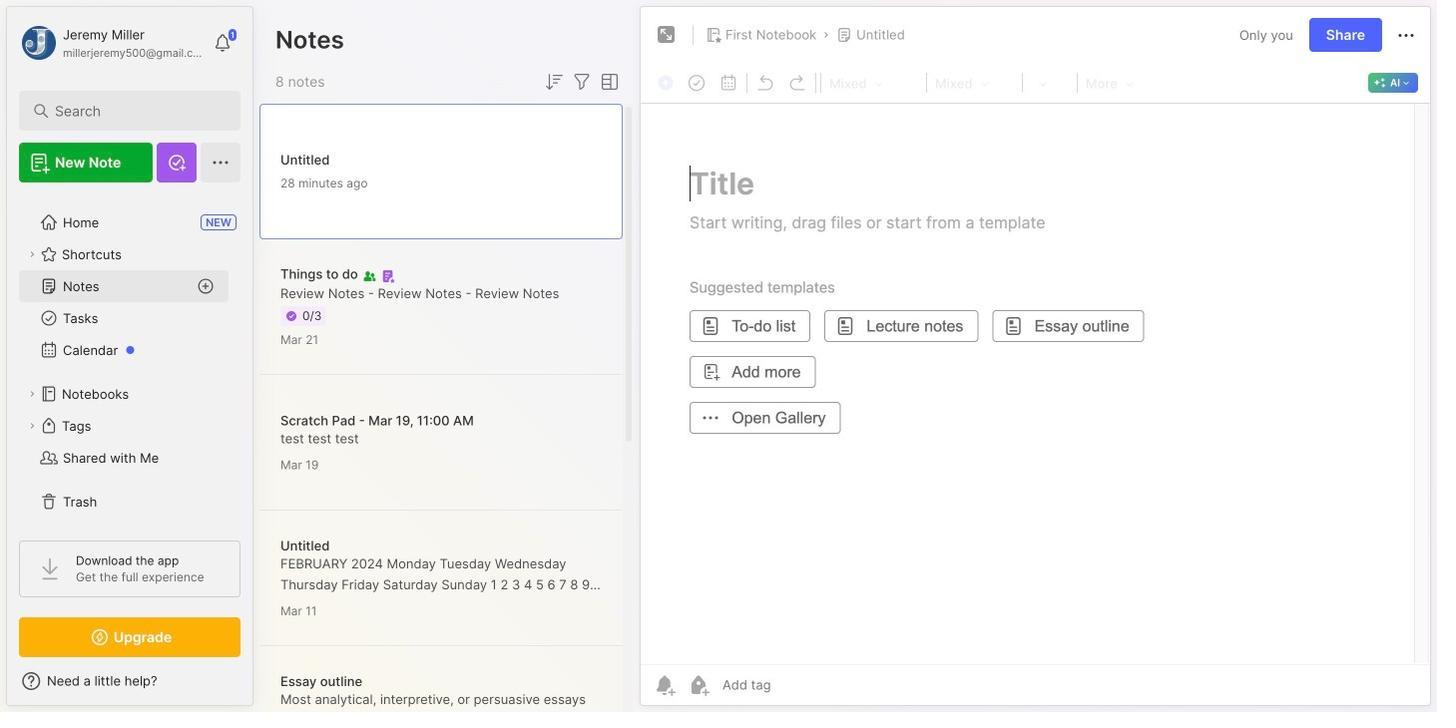 Task type: describe. For each thing, give the bounding box(es) containing it.
main element
[[0, 0, 260, 713]]

click to collapse image
[[252, 676, 267, 700]]

heading level image
[[823, 70, 924, 96]]

more actions image
[[1394, 24, 1418, 47]]

insert image
[[653, 70, 681, 96]]

expand notebooks image
[[26, 388, 38, 400]]

Add tag field
[[721, 677, 870, 694]]

Account field
[[19, 23, 204, 63]]

font family image
[[929, 70, 1020, 96]]

add filters image
[[570, 70, 594, 94]]

Search text field
[[55, 102, 214, 121]]

Heading level field
[[823, 70, 924, 96]]

Note Editor text field
[[641, 103, 1430, 665]]

Insert field
[[653, 70, 681, 96]]

add a reminder image
[[653, 674, 677, 698]]



Task type: locate. For each thing, give the bounding box(es) containing it.
Font family field
[[929, 70, 1020, 96]]

tree
[[7, 195, 253, 530]]

More field
[[1080, 70, 1140, 96]]

Font size field
[[1025, 70, 1075, 96]]

Sort options field
[[542, 70, 566, 94]]

none search field inside main "element"
[[55, 99, 214, 123]]

expand tags image
[[26, 420, 38, 432]]

note window element
[[640, 6, 1431, 712]]

add tag image
[[687, 674, 711, 698]]

expand note image
[[655, 23, 679, 47]]

more image
[[1080, 70, 1140, 96]]

View options field
[[594, 70, 622, 94]]

More actions field
[[1394, 22, 1418, 47]]

None search field
[[55, 99, 214, 123]]

Add filters field
[[570, 70, 594, 94]]

font size image
[[1025, 70, 1075, 96]]

WHAT'S NEW field
[[7, 666, 253, 698]]

tree inside main "element"
[[7, 195, 253, 530]]



Task type: vqa. For each thing, say whether or not it's contained in the screenshot.
info
no



